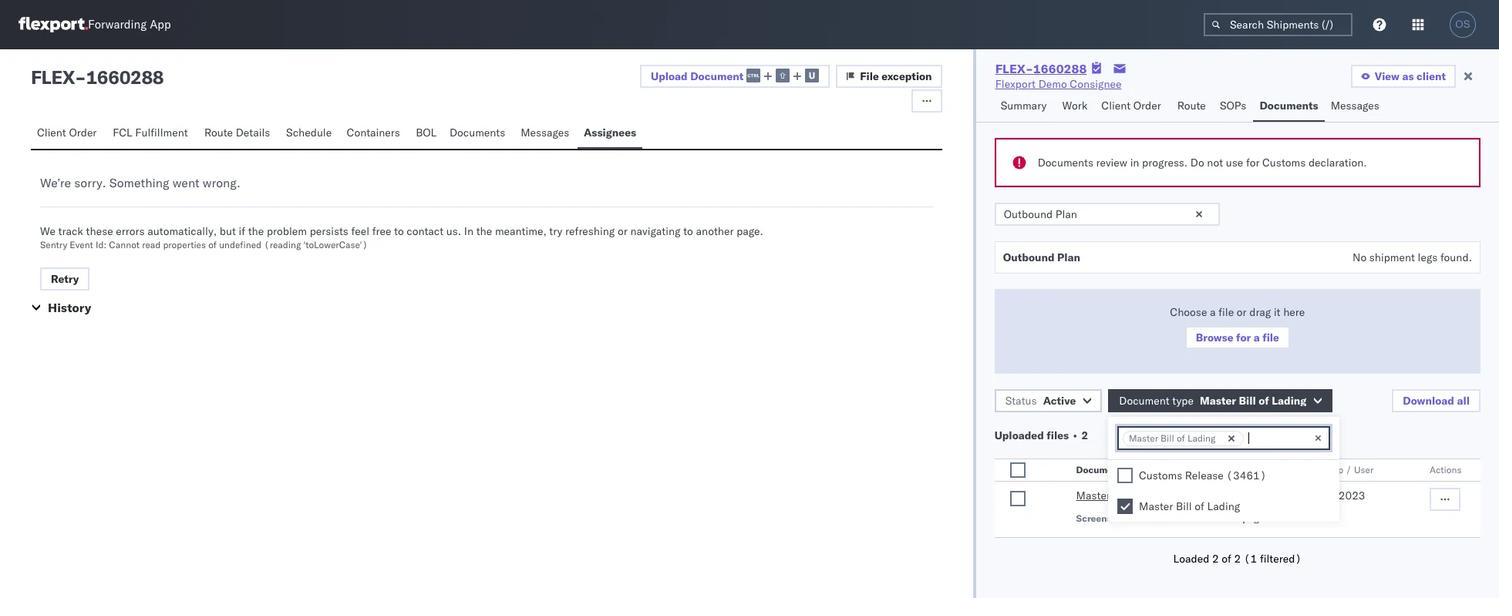 Task type: locate. For each thing, give the bounding box(es) containing it.
0 vertical spatial client order
[[1102, 99, 1162, 113]]

client order
[[1102, 99, 1162, 113], [37, 126, 97, 140]]

of up 2023-
[[1133, 489, 1142, 503]]

0 vertical spatial order
[[1134, 99, 1162, 113]]

document left "type"
[[1120, 394, 1170, 408]]

a right choose
[[1211, 306, 1216, 319]]

0 horizontal spatial the
[[248, 225, 264, 238]]

1660288 down forwarding app
[[86, 66, 164, 89]]

route details
[[204, 126, 270, 140]]

master inside list box
[[1140, 500, 1174, 514]]

client order down consignee
[[1102, 99, 1162, 113]]

2 for ∙
[[1082, 429, 1089, 443]]

1 vertical spatial client
[[37, 126, 66, 140]]

sorry.
[[74, 175, 106, 191]]

demo
[[1039, 77, 1068, 91]]

file down it
[[1263, 331, 1280, 345]]

0 vertical spatial messages
[[1331, 99, 1380, 113]]

work
[[1063, 99, 1088, 113]]

None text field
[[1247, 432, 1263, 445]]

of
[[208, 239, 217, 251], [1259, 394, 1270, 408], [1177, 433, 1186, 444], [1133, 489, 1142, 503], [1195, 500, 1205, 514], [1222, 552, 1232, 566]]

documents button right bol
[[444, 119, 515, 149]]

documents left review
[[1038, 156, 1094, 170]]

1 horizontal spatial a
[[1254, 331, 1260, 345]]

exception
[[882, 69, 933, 83]]

2023-
[[1129, 513, 1158, 525]]

1 vertical spatial or
[[1237, 306, 1247, 319]]

0 vertical spatial route
[[1178, 99, 1207, 113]]

2 horizontal spatial 2
[[1235, 552, 1242, 566]]

1 horizontal spatial client order button
[[1096, 92, 1172, 122]]

2 for of
[[1235, 552, 1242, 566]]

release
[[1186, 469, 1224, 483]]

flex-1660288 link
[[996, 61, 1087, 76]]

1 vertical spatial for
[[1237, 331, 1252, 345]]

uploaded
[[995, 429, 1045, 443]]

document left type
[[1077, 464, 1122, 476]]

lading up 08-
[[1145, 489, 1178, 503]]

documents
[[1260, 99, 1319, 113], [450, 126, 506, 140], [1038, 156, 1094, 170]]

if
[[239, 225, 245, 238]]

declaration.
[[1309, 156, 1368, 170]]

client order button down consignee
[[1096, 92, 1172, 122]]

forwarding
[[88, 17, 147, 32]]

to
[[394, 225, 404, 238], [684, 225, 694, 238]]

1660288 up flexport demo consignee on the right top
[[1034, 61, 1087, 76]]

to right free
[[394, 225, 404, 238]]

1 vertical spatial order
[[69, 126, 97, 140]]

or
[[618, 225, 628, 238], [1237, 306, 1247, 319]]

/ right type
[[1148, 464, 1154, 476]]

0 vertical spatial client
[[1102, 99, 1131, 113]]

timestamp / user
[[1298, 464, 1374, 476]]

lading right at
[[1208, 500, 1241, 514]]

in
[[464, 225, 474, 238]]

customs right use
[[1263, 156, 1306, 170]]

1 horizontal spatial client order
[[1102, 99, 1162, 113]]

choose
[[1171, 306, 1208, 319]]

1 vertical spatial route
[[204, 126, 233, 140]]

no
[[1353, 251, 1367, 265]]

it
[[1275, 306, 1281, 319]]

client down consignee
[[1102, 99, 1131, 113]]

0 vertical spatial a
[[1211, 306, 1216, 319]]

route inside button
[[204, 126, 233, 140]]

None checkbox
[[1010, 463, 1026, 478], [1118, 499, 1133, 515], [1010, 463, 1026, 478], [1118, 499, 1133, 515]]

view
[[1375, 69, 1400, 83]]

client order for client order button to the right
[[1102, 99, 1162, 113]]

history
[[48, 300, 91, 316]]

assignees
[[584, 126, 637, 140]]

/ left user
[[1347, 464, 1352, 476]]

we
[[40, 225, 56, 238]]

messages left assignees
[[521, 126, 570, 140]]

timestamp / user button
[[1295, 461, 1400, 477]]

master
[[1200, 394, 1237, 408], [1130, 433, 1159, 444], [1077, 489, 1111, 503], [1140, 500, 1174, 514]]

0 vertical spatial documents
[[1260, 99, 1319, 113]]

documents right sops button
[[1260, 99, 1319, 113]]

0 horizontal spatial file
[[1219, 306, 1235, 319]]

master bill of lading up document type / filename button
[[1130, 433, 1216, 444]]

client up we're
[[37, 126, 66, 140]]

browse for a file
[[1196, 331, 1280, 345]]

0 horizontal spatial client order
[[37, 126, 97, 140]]

0 horizontal spatial order
[[69, 126, 97, 140]]

the right if
[[248, 225, 264, 238]]

we track these errors automatically, but if the problem persists feel free to contact us. in the meantime, try refreshing or navigating to another page. sentry event id: cannot read properties of undefined (reading 'tolowercase')
[[40, 225, 764, 251]]

review
[[1097, 156, 1128, 170]]

forwarding app
[[88, 17, 171, 32]]

0 vertical spatial customs
[[1263, 156, 1306, 170]]

as
[[1403, 69, 1415, 83]]

client order for the left client order button
[[37, 126, 97, 140]]

or right refreshing at the left top of the page
[[618, 225, 628, 238]]

0 horizontal spatial /
[[1148, 464, 1154, 476]]

flexport demo consignee link
[[996, 76, 1122, 92]]

1 horizontal spatial the
[[477, 225, 492, 238]]

/
[[1148, 464, 1154, 476], [1347, 464, 1352, 476]]

flexport. image
[[19, 17, 88, 32]]

client order up we're
[[37, 126, 97, 140]]

master bill of lading down customs release (3461) at the right bottom
[[1140, 500, 1241, 514]]

1 the from the left
[[248, 225, 264, 238]]

1 horizontal spatial file
[[1263, 331, 1280, 345]]

document type / filename button
[[1074, 461, 1267, 477]]

file exception button
[[837, 65, 943, 88], [837, 65, 943, 88]]

active
[[1044, 394, 1077, 408]]

documents button
[[1254, 92, 1325, 122], [444, 119, 515, 149]]

order
[[1134, 99, 1162, 113], [69, 126, 97, 140]]

0 horizontal spatial 2
[[1082, 429, 1089, 443]]

customs up master bill of lading 'link'
[[1140, 469, 1183, 483]]

messages down view
[[1331, 99, 1380, 113]]

bill down type
[[1114, 489, 1130, 503]]

Search Shipments (/) text field
[[1204, 13, 1353, 36]]

the right in
[[477, 225, 492, 238]]

route left the details
[[204, 126, 233, 140]]

route left sops
[[1178, 99, 1207, 113]]

order left route button
[[1134, 99, 1162, 113]]

1 horizontal spatial to
[[684, 225, 694, 238]]

a down the drag
[[1254, 331, 1260, 345]]

in
[[1131, 156, 1140, 170]]

messages button down view
[[1325, 92, 1388, 122]]

user
[[1355, 464, 1374, 476]]

route inside button
[[1178, 99, 1207, 113]]

1 horizontal spatial 1660288
[[1034, 61, 1087, 76]]

1 vertical spatial document
[[1120, 394, 1170, 408]]

bill down browse for a file
[[1240, 394, 1257, 408]]

customs release (3461)
[[1140, 469, 1267, 483]]

schedule button
[[280, 119, 341, 149]]

1 vertical spatial messages
[[521, 126, 570, 140]]

bill up document type / filename button
[[1161, 433, 1175, 444]]

1 horizontal spatial order
[[1134, 99, 1162, 113]]

master bill of lading link
[[1077, 488, 1178, 507]]

10,
[[1320, 489, 1336, 503]]

master right "type"
[[1200, 394, 1237, 408]]

0 horizontal spatial documents
[[450, 126, 506, 140]]

of right 10
[[1195, 500, 1205, 514]]

messages button left assignees
[[515, 119, 578, 149]]

filtered)
[[1261, 552, 1302, 566]]

0 horizontal spatial client
[[37, 126, 66, 140]]

for down choose a file or drag it here on the right of the page
[[1237, 331, 1252, 345]]

bill inside list box
[[1177, 500, 1192, 514]]

2 / from the left
[[1347, 464, 1352, 476]]

0 horizontal spatial to
[[394, 225, 404, 238]]

master left 10
[[1140, 500, 1174, 514]]

document type master bill of lading
[[1120, 394, 1307, 408]]

2 to from the left
[[684, 225, 694, 238]]

document right upload
[[691, 69, 744, 83]]

bill right 08-
[[1177, 500, 1192, 514]]

None checkbox
[[1118, 468, 1133, 484], [1010, 491, 1026, 507], [1118, 468, 1133, 484], [1010, 491, 1026, 507]]

0 vertical spatial or
[[618, 225, 628, 238]]

1 vertical spatial file
[[1263, 331, 1280, 345]]

(reading
[[264, 239, 301, 251]]

meantime,
[[495, 225, 547, 238]]

2 left (1 at bottom right
[[1235, 552, 1242, 566]]

master bill of lading
[[1130, 433, 1216, 444], [1077, 489, 1178, 503], [1140, 500, 1241, 514]]

loaded 2 of 2 (1 filtered)
[[1174, 552, 1302, 566]]

0 horizontal spatial client order button
[[31, 119, 107, 149]]

os button
[[1446, 7, 1481, 42]]

or left the drag
[[1237, 306, 1247, 319]]

10
[[1175, 513, 1187, 525]]

bill
[[1240, 394, 1257, 408], [1161, 433, 1175, 444], [1114, 489, 1130, 503], [1177, 500, 1192, 514]]

but
[[220, 225, 236, 238]]

1 horizontal spatial customs
[[1263, 156, 1306, 170]]

for right use
[[1247, 156, 1260, 170]]

1 vertical spatial a
[[1254, 331, 1260, 345]]

browse
[[1196, 331, 1234, 345]]

track
[[58, 225, 83, 238]]

0 horizontal spatial or
[[618, 225, 628, 238]]

0 horizontal spatial messages
[[521, 126, 570, 140]]

1 vertical spatial client order
[[37, 126, 97, 140]]

client order button up we're
[[31, 119, 107, 149]]

feel
[[351, 225, 370, 238]]

view as client
[[1375, 69, 1447, 83]]

found.
[[1441, 251, 1473, 265]]

documents button right sops
[[1254, 92, 1325, 122]]

to left another
[[684, 225, 694, 238]]

1 horizontal spatial route
[[1178, 99, 1207, 113]]

1 vertical spatial customs
[[1140, 469, 1183, 483]]

us.
[[447, 225, 461, 238]]

2 right loaded
[[1213, 552, 1220, 566]]

try
[[550, 225, 563, 238]]

bol
[[416, 126, 437, 140]]

0 horizontal spatial route
[[204, 126, 233, 140]]

lading inside 'link'
[[1145, 489, 1178, 503]]

documents right the bol button
[[450, 126, 506, 140]]

∙
[[1072, 429, 1079, 443]]

flex-
[[996, 61, 1034, 76]]

another
[[696, 225, 734, 238]]

2 vertical spatial documents
[[1038, 156, 1094, 170]]

outbound plan
[[1004, 251, 1081, 265]]

file up browse for a file
[[1219, 306, 1235, 319]]

lading
[[1272, 394, 1307, 408], [1188, 433, 1216, 444], [1145, 489, 1178, 503], [1208, 500, 1241, 514]]

list box
[[1109, 461, 1340, 522]]

of left undefined
[[208, 239, 217, 251]]

master bill of lading inside list box
[[1140, 500, 1241, 514]]

we're sorry. something went wrong.
[[40, 175, 241, 191]]

of inside we track these errors automatically, but if the problem persists feel free to contact us. in the meantime, try refreshing or navigating to another page. sentry event id: cannot read properties of undefined (reading 'tolowercase')
[[208, 239, 217, 251]]

2 vertical spatial document
[[1077, 464, 1122, 476]]

something
[[109, 175, 169, 191]]

0 horizontal spatial customs
[[1140, 469, 1183, 483]]

1 horizontal spatial 2
[[1213, 552, 1220, 566]]

2 right ∙
[[1082, 429, 1089, 443]]

order left 'fcl'
[[69, 126, 97, 140]]

automatically,
[[148, 225, 217, 238]]

1 vertical spatial documents
[[450, 126, 506, 140]]

navigating
[[631, 225, 681, 238]]

free
[[372, 225, 391, 238]]

0 horizontal spatial a
[[1211, 306, 1216, 319]]

master up screenshot
[[1077, 489, 1111, 503]]

client order button
[[1096, 92, 1172, 122], [31, 119, 107, 149]]

route button
[[1172, 92, 1214, 122]]

flex
[[31, 66, 75, 89]]

upload document
[[651, 69, 744, 83]]

2 horizontal spatial documents
[[1260, 99, 1319, 113]]

of inside 'link'
[[1133, 489, 1142, 503]]

0 horizontal spatial documents button
[[444, 119, 515, 149]]

customs
[[1263, 156, 1306, 170], [1140, 469, 1183, 483]]

1 horizontal spatial /
[[1347, 464, 1352, 476]]



Task type: describe. For each thing, give the bounding box(es) containing it.
1 horizontal spatial documents
[[1038, 156, 1094, 170]]

master inside 'link'
[[1077, 489, 1111, 503]]

details
[[236, 126, 270, 140]]

these
[[86, 225, 113, 238]]

bol button
[[410, 119, 444, 149]]

file inside the browse for a file button
[[1263, 331, 1280, 345]]

went
[[173, 175, 200, 191]]

filename
[[1156, 464, 1197, 476]]

legs
[[1419, 251, 1438, 265]]

sentry
[[40, 239, 67, 251]]

forwarding app link
[[19, 17, 171, 32]]

type
[[1125, 464, 1146, 476]]

loaded
[[1174, 552, 1210, 566]]

a inside button
[[1254, 331, 1260, 345]]

no shipment legs found.
[[1353, 251, 1473, 265]]

consignee
[[1070, 77, 1122, 91]]

0 vertical spatial file
[[1219, 306, 1235, 319]]

1 horizontal spatial or
[[1237, 306, 1247, 319]]

app
[[150, 17, 171, 32]]

flex - 1660288
[[31, 66, 164, 89]]

0 horizontal spatial 1660288
[[86, 66, 164, 89]]

retry
[[51, 272, 79, 286]]

customs inside list box
[[1140, 469, 1183, 483]]

problem
[[267, 225, 307, 238]]

lading up customs release (3461) at the right bottom
[[1188, 433, 1216, 444]]

screenshot 2023-08-10 at 16.58.15.png
[[1077, 513, 1260, 525]]

'tolowercase')
[[304, 239, 368, 251]]

route details button
[[198, 119, 280, 149]]

retry button
[[40, 268, 90, 291]]

file exception
[[860, 69, 933, 83]]

of left (1 at bottom right
[[1222, 552, 1232, 566]]

route for route
[[1178, 99, 1207, 113]]

(1
[[1244, 552, 1258, 566]]

drag
[[1250, 306, 1272, 319]]

contact
[[407, 225, 444, 238]]

files
[[1047, 429, 1070, 443]]

master bill of lading down type
[[1077, 489, 1178, 503]]

fulfillment
[[135, 126, 188, 140]]

08-
[[1158, 513, 1175, 525]]

fcl fulfillment button
[[107, 119, 198, 149]]

0 vertical spatial document
[[691, 69, 744, 83]]

read
[[142, 239, 161, 251]]

upload document button
[[640, 65, 830, 88]]

flexport demo consignee
[[996, 77, 1122, 91]]

download all button
[[1393, 390, 1481, 413]]

bill inside 'link'
[[1114, 489, 1130, 503]]

1 to from the left
[[394, 225, 404, 238]]

summary button
[[995, 92, 1057, 122]]

0 horizontal spatial messages button
[[515, 119, 578, 149]]

sops button
[[1214, 92, 1254, 122]]

browse for a file button
[[1186, 326, 1291, 350]]

route for route details
[[204, 126, 233, 140]]

progress.
[[1143, 156, 1188, 170]]

event
[[70, 239, 93, 251]]

os
[[1456, 19, 1471, 30]]

lading up timestamp
[[1272, 394, 1307, 408]]

download
[[1404, 394, 1455, 408]]

-
[[75, 66, 86, 89]]

2 the from the left
[[477, 225, 492, 238]]

1 horizontal spatial documents button
[[1254, 92, 1325, 122]]

1 horizontal spatial client
[[1102, 99, 1131, 113]]

document for document type master bill of lading
[[1120, 394, 1170, 408]]

of down browse for a file
[[1259, 394, 1270, 408]]

wrong.
[[203, 175, 241, 191]]

list box containing customs release (3461)
[[1109, 461, 1340, 522]]

Outbound Plan text field
[[995, 203, 1220, 226]]

aug 10, 2023
[[1298, 489, 1366, 503]]

0 vertical spatial for
[[1247, 156, 1260, 170]]

1 horizontal spatial messages
[[1331, 99, 1380, 113]]

2023
[[1339, 489, 1366, 503]]

work button
[[1057, 92, 1096, 122]]

we're
[[40, 175, 71, 191]]

assignees button
[[578, 119, 643, 149]]

type
[[1173, 394, 1194, 408]]

timestamp
[[1298, 464, 1344, 476]]

properties
[[163, 239, 206, 251]]

fcl fulfillment
[[113, 126, 188, 140]]

of up filename
[[1177, 433, 1186, 444]]

fcl
[[113, 126, 132, 140]]

documents review in progress. do not use for customs declaration.
[[1038, 156, 1368, 170]]

or inside we track these errors automatically, but if the problem persists feel free to contact us. in the meantime, try refreshing or navigating to another page. sentry event id: cannot read properties of undefined (reading 'tolowercase')
[[618, 225, 628, 238]]

all
[[1458, 394, 1471, 408]]

document for document type / filename
[[1077, 464, 1122, 476]]

order for the left client order button
[[69, 126, 97, 140]]

undefined
[[219, 239, 262, 251]]

uploaded files ∙ 2
[[995, 429, 1089, 443]]

1 / from the left
[[1148, 464, 1154, 476]]

refreshing
[[566, 225, 615, 238]]

persists
[[310, 225, 349, 238]]

choose a file or drag it here
[[1171, 306, 1306, 319]]

1 horizontal spatial messages button
[[1325, 92, 1388, 122]]

schedule
[[286, 126, 332, 140]]

do
[[1191, 156, 1205, 170]]

actions
[[1430, 464, 1462, 476]]

order for client order button to the right
[[1134, 99, 1162, 113]]

errors
[[116, 225, 145, 238]]

outbound
[[1004, 251, 1055, 265]]

download all
[[1404, 394, 1471, 408]]

file
[[860, 69, 879, 83]]

not
[[1208, 156, 1224, 170]]

upload
[[651, 69, 688, 83]]

cannot
[[109, 239, 140, 251]]

master up document type / filename
[[1130, 433, 1159, 444]]

containers button
[[341, 119, 410, 149]]

id:
[[96, 239, 107, 251]]

summary
[[1001, 99, 1047, 113]]

document type / filename
[[1077, 464, 1197, 476]]

for inside the browse for a file button
[[1237, 331, 1252, 345]]



Task type: vqa. For each thing, say whether or not it's contained in the screenshot.
flexport. image on the top left of the page
yes



